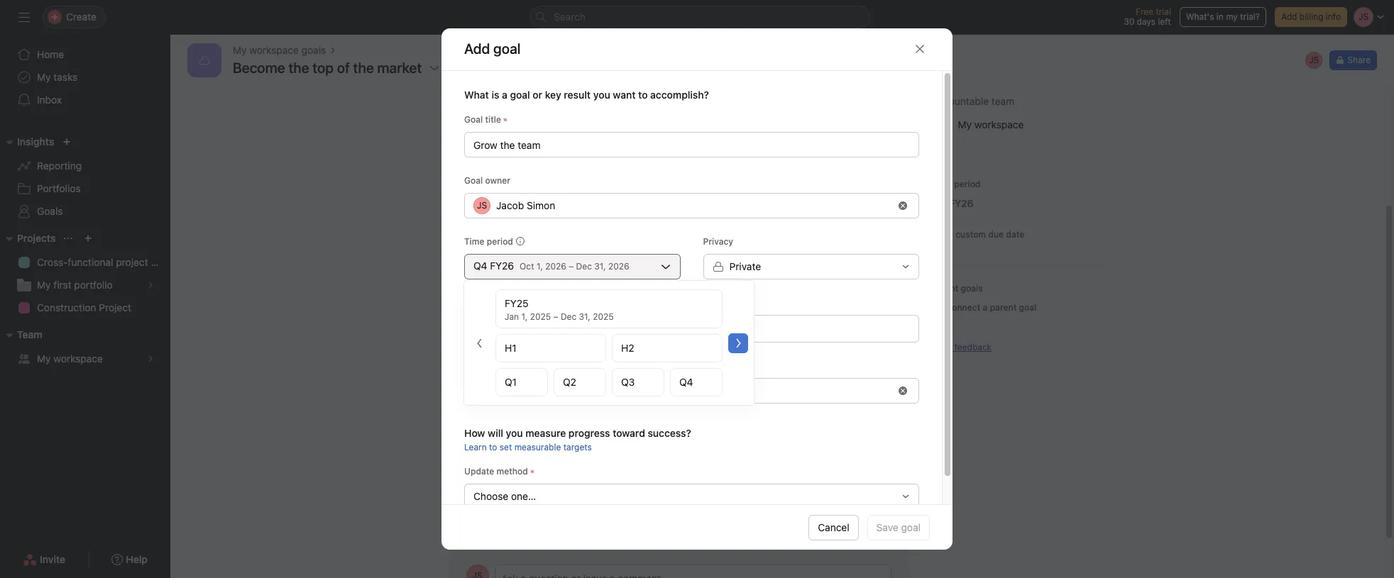 Task type: describe. For each thing, give the bounding box(es) containing it.
we
[[461, 217, 475, 229]]

workspace for my workspace
[[53, 353, 103, 365]]

update
[[465, 467, 495, 477]]

add for add billing info
[[1282, 11, 1298, 22]]

h1
[[505, 342, 517, 354]]

fy26
[[490, 260, 514, 272]]

0 horizontal spatial js button
[[466, 495, 489, 518]]

market
[[596, 385, 627, 397]]

goals for accountable team
[[961, 283, 984, 294]]

my for my workspace
[[37, 353, 51, 365]]

my for my tasks
[[37, 71, 51, 83]]

connect relevant projects or portfolios button
[[454, 416, 640, 435]]

sub-
[[501, 346, 520, 357]]

·
[[642, 500, 644, 512]]

sub-
[[461, 325, 486, 338]]

my tasks
[[37, 71, 78, 83]]

show options image
[[429, 63, 441, 74]]

add a sub-goal button
[[454, 342, 544, 362]]

my workspace link
[[9, 348, 162, 371]]

1 2026 from the left
[[546, 261, 567, 272]]

invite
[[40, 554, 65, 566]]

share
[[1348, 55, 1372, 65]]

goals
[[37, 205, 63, 217]]

cancel button
[[809, 515, 859, 541]]

functional
[[68, 256, 113, 268]]

now
[[667, 501, 683, 512]]

31, inside fy25 jan 1, 2025 – dec 31, 2025
[[579, 312, 591, 322]]

insights element
[[0, 129, 170, 226]]

$0.00
[[478, 103, 516, 119]]

0 horizontal spatial or
[[533, 89, 543, 101]]

my
[[1227, 11, 1239, 22]]

trial?
[[1241, 11, 1261, 22]]

team
[[17, 329, 42, 341]]

connect a parent goal button
[[926, 298, 1044, 318]]

strive
[[495, 217, 521, 229]]

privacy
[[704, 236, 734, 247]]

projects button
[[0, 230, 56, 247]]

parent goal
[[465, 361, 511, 371]]

info
[[1327, 11, 1342, 22]]

add billing info
[[1282, 11, 1342, 22]]

my workspace
[[37, 353, 103, 365]]

save goal
[[877, 522, 921, 534]]

add goal
[[465, 41, 521, 57]]

first
[[53, 279, 71, 291]]

become for become the top of the market
[[491, 385, 528, 397]]

parent for parent goal
[[465, 361, 491, 371]]

one…
[[511, 491, 536, 503]]

goal for goal title
[[465, 114, 483, 125]]

what's in my trial? button
[[1180, 7, 1267, 27]]

update method
[[465, 467, 528, 477]]

goal title
[[465, 114, 501, 125]]

– inside q4 fy26 oct 1, 2026 – dec 31, 2026
[[569, 261, 574, 272]]

left
[[1159, 16, 1172, 27]]

1 horizontal spatial time period
[[932, 179, 981, 190]]

connect for connect relevant projects or portfolios
[[475, 420, 509, 430]]

feedback
[[955, 342, 992, 353]]

simon for jacob simon created this goal · just now
[[527, 500, 558, 512]]

open user profile image
[[466, 565, 489, 579]]

1 horizontal spatial time
[[932, 179, 952, 190]]

you inside how will you measure progress toward success? learn to set measurable targets
[[506, 428, 523, 440]]

connect for connect a parent goal
[[946, 303, 981, 313]]

team
[[992, 95, 1015, 107]]

description
[[461, 191, 521, 204]]

1 horizontal spatial js button
[[1305, 50, 1325, 70]]

2 2025 from the left
[[593, 312, 614, 322]]

previous year image
[[474, 338, 486, 349]]

what
[[465, 89, 489, 101]]

projects
[[17, 232, 56, 244]]

what's
[[1187, 11, 1215, 22]]

measurable
[[515, 442, 561, 453]]

result
[[564, 89, 591, 101]]

1 vertical spatial time
[[465, 236, 485, 247]]

just
[[647, 501, 664, 512]]

required image for title
[[501, 116, 510, 124]]

related work
[[461, 399, 529, 412]]

a for connect a parent goal
[[983, 303, 988, 313]]

remove image
[[899, 387, 908, 396]]

to
[[489, 442, 498, 453]]

1 horizontal spatial you
[[594, 89, 611, 101]]

goal right h1
[[520, 346, 537, 357]]

portfolio
[[74, 279, 113, 291]]

choose one… button
[[465, 484, 920, 510]]

become the top of the market button
[[465, 379, 920, 404]]

we will strive for success!
[[461, 217, 579, 229]]

how
[[465, 428, 485, 440]]

1 vertical spatial time period
[[465, 236, 513, 247]]

a for add a sub-goal
[[494, 346, 498, 357]]

parent goals
[[932, 283, 984, 294]]

simon for jacob simon
[[527, 200, 556, 212]]

choose one…
[[474, 491, 536, 503]]

the for the market
[[289, 60, 309, 76]]

cross-functional project plan link
[[9, 251, 170, 274]]

search list box
[[530, 6, 871, 28]]

become the top of the market
[[233, 60, 422, 76]]

set a custom due date button
[[929, 228, 1029, 242]]

global element
[[0, 35, 170, 120]]

q2
[[563, 376, 577, 389]]

– inside fy25 jan 1, 2025 – dec 31, 2025
[[554, 312, 559, 322]]

30
[[1124, 16, 1135, 27]]

targets
[[564, 442, 592, 453]]

date
[[1007, 229, 1025, 240]]

next year image
[[733, 338, 744, 349]]

close this dialog image
[[915, 44, 926, 55]]

1 vertical spatial period
[[487, 236, 513, 247]]

2 horizontal spatial the
[[578, 385, 593, 397]]

q4 for q4
[[680, 376, 694, 389]]

parent for parent goals
[[932, 283, 959, 294]]

jacob simon created this goal · just now
[[495, 500, 683, 512]]

of for the market
[[337, 60, 350, 76]]

add for add a sub-goal
[[475, 346, 491, 357]]

is
[[492, 89, 500, 101]]

projects element
[[0, 226, 170, 322]]

team button
[[0, 327, 42, 344]]

portfolios
[[37, 183, 81, 195]]

a for set a custom due date
[[949, 229, 954, 240]]

goals for $0.00
[[486, 325, 515, 338]]

goal right is
[[510, 89, 530, 101]]

workspace for my workspace goals
[[250, 44, 299, 56]]

1 vertical spatial js
[[477, 200, 487, 211]]

this
[[599, 500, 616, 512]]

a right is
[[502, 89, 508, 101]]

remove image
[[899, 202, 908, 210]]

in
[[1217, 11, 1224, 22]]

Enter goal name text field
[[465, 132, 920, 158]]

jacob for jacob simon created this goal · just now
[[495, 500, 524, 512]]

tasks
[[53, 71, 78, 83]]

construction project link
[[9, 297, 162, 320]]

invite button
[[14, 548, 75, 573]]

q3
[[621, 376, 635, 389]]

portfolios link
[[9, 178, 162, 200]]

goal right save
[[902, 522, 921, 534]]

add a sub-goal
[[475, 346, 537, 357]]

project
[[116, 256, 148, 268]]

toward success?
[[613, 428, 692, 440]]

portfolios
[[594, 420, 634, 430]]



Task type: vqa. For each thing, say whether or not it's contained in the screenshot.
'Add billing info' on the top right of page
yes



Task type: locate. For each thing, give the bounding box(es) containing it.
of for the
[[566, 385, 575, 397]]

1 vertical spatial of
[[566, 385, 575, 397]]

become inside button
[[491, 385, 528, 397]]

my inside global element
[[37, 71, 51, 83]]

1, right jan
[[522, 312, 528, 322]]

to accomplish?
[[639, 89, 710, 101]]

will right we
[[478, 217, 493, 229]]

time
[[932, 179, 952, 190], [465, 236, 485, 247]]

a right set
[[949, 229, 954, 240]]

construction project
[[37, 302, 131, 314]]

0 horizontal spatial parent
[[465, 361, 491, 371]]

0 horizontal spatial time period
[[465, 236, 513, 247]]

the market
[[353, 60, 422, 76]]

days
[[1138, 16, 1156, 27]]

or inside button
[[583, 420, 592, 430]]

1 vertical spatial 1,
[[522, 312, 528, 322]]

will inside how will you measure progress toward success? learn to set measurable targets
[[488, 428, 504, 440]]

1, inside q4 fy26 oct 1, 2026 – dec 31, 2026
[[537, 261, 543, 272]]

jacob down the method
[[495, 500, 524, 512]]

inbox link
[[9, 89, 162, 112]]

my tasks link
[[9, 66, 162, 89]]

js down update
[[473, 501, 483, 511]]

you up set
[[506, 428, 523, 440]]

1 horizontal spatial 2026
[[609, 261, 630, 272]]

period
[[955, 179, 981, 190], [487, 236, 513, 247]]

jan
[[505, 312, 519, 322]]

or left key
[[533, 89, 543, 101]]

1 vertical spatial you
[[506, 428, 523, 440]]

simon
[[527, 200, 556, 212], [527, 500, 558, 512]]

time down we
[[465, 236, 485, 247]]

1 vertical spatial parent
[[465, 361, 491, 371]]

a inside 'button'
[[983, 303, 988, 313]]

what is a goal or key result you want to accomplish?
[[465, 89, 710, 101]]

1 vertical spatial 31,
[[579, 312, 591, 322]]

goal owner
[[465, 175, 511, 186]]

home
[[37, 48, 64, 60]]

0 horizontal spatial become
[[233, 60, 285, 76]]

free
[[1136, 6, 1154, 17]]

connect a parent goal
[[946, 303, 1037, 313]]

1 vertical spatial will
[[488, 428, 504, 440]]

1 horizontal spatial or
[[583, 420, 592, 430]]

0 vertical spatial of
[[337, 60, 350, 76]]

0 vertical spatial workspace
[[250, 44, 299, 56]]

add inside button
[[475, 346, 491, 357]]

0 horizontal spatial the
[[289, 60, 309, 76]]

2 goal from the top
[[465, 175, 483, 186]]

become up related work
[[491, 385, 528, 397]]

dec up fy25 jan 1, 2025 – dec 31, 2025
[[576, 261, 592, 272]]

goals link
[[9, 200, 162, 223]]

required image for method
[[528, 468, 537, 477]]

2025
[[530, 312, 551, 322], [593, 312, 614, 322]]

parent down previous year image
[[465, 361, 491, 371]]

1, inside fy25 jan 1, 2025 – dec 31, 2025
[[522, 312, 528, 322]]

goal left ·
[[619, 500, 639, 512]]

time period
[[932, 179, 981, 190], [465, 236, 513, 247]]

add inside button
[[1282, 11, 1298, 22]]

1 vertical spatial q4
[[680, 376, 694, 389]]

connect
[[946, 303, 981, 313], [475, 420, 509, 430]]

the down my workspace goals link
[[289, 60, 309, 76]]

1 horizontal spatial period
[[955, 179, 981, 190]]

1 horizontal spatial top
[[548, 385, 564, 397]]

1 vertical spatial jacob
[[495, 500, 524, 512]]

0 vertical spatial goals
[[302, 44, 326, 56]]

0 vertical spatial become
[[233, 60, 285, 76]]

dec down q4 fy26 oct 1, 2026 – dec 31, 2026
[[561, 312, 577, 322]]

project
[[99, 302, 131, 314]]

inbox
[[37, 94, 62, 106]]

free trial 30 days left
[[1124, 6, 1172, 27]]

1 vertical spatial required image
[[528, 468, 537, 477]]

connect inside 'button'
[[946, 303, 981, 313]]

my inside teams element
[[37, 353, 51, 365]]

goal inside 'button'
[[1020, 303, 1037, 313]]

relevant
[[512, 420, 545, 430]]

0 vertical spatial jacob
[[496, 200, 524, 212]]

connect inside button
[[475, 420, 509, 430]]

home link
[[9, 43, 162, 66]]

choose
[[474, 491, 509, 503]]

0 vertical spatial goal
[[465, 114, 483, 125]]

method
[[497, 467, 528, 477]]

workspace down the "construction project" 'link'
[[53, 353, 103, 365]]

0 vertical spatial top
[[313, 60, 334, 76]]

connect down related work
[[475, 420, 509, 430]]

owner
[[485, 175, 511, 186]]

0 vertical spatial js
[[1310, 55, 1320, 65]]

members
[[465, 298, 503, 308]]

1 vertical spatial add
[[475, 346, 491, 357]]

connect relevant projects or portfolios
[[475, 420, 634, 430]]

0 vertical spatial will
[[478, 217, 493, 229]]

1, right oct
[[537, 261, 543, 272]]

dec inside fy25 jan 1, 2025 – dec 31, 2025
[[561, 312, 577, 322]]

1 goal from the top
[[465, 114, 483, 125]]

goals up connect a parent goal 'button'
[[961, 283, 984, 294]]

my for my first portfolio
[[37, 279, 51, 291]]

construction
[[37, 302, 96, 314]]

connect down parent goals
[[946, 303, 981, 313]]

custom
[[956, 229, 987, 240]]

top down my workspace goals link
[[313, 60, 334, 76]]

js
[[1310, 55, 1320, 65], [477, 200, 487, 211], [473, 501, 483, 511]]

1 vertical spatial simon
[[527, 500, 558, 512]]

my for my workspace goals
[[233, 44, 247, 56]]

Name or email text field
[[474, 320, 550, 337]]

0 vertical spatial q4
[[474, 260, 488, 272]]

1 horizontal spatial required image
[[528, 468, 537, 477]]

1 vertical spatial or
[[583, 420, 592, 430]]

of inside become the top of the market button
[[566, 385, 575, 397]]

insights button
[[0, 134, 54, 151]]

goal right parent
[[1020, 303, 1037, 313]]

projects
[[547, 420, 581, 430]]

send feedback link
[[932, 342, 992, 354]]

0 horizontal spatial top
[[313, 60, 334, 76]]

top up connect relevant projects or portfolios
[[548, 385, 564, 397]]

0 likes. click to like this task image
[[449, 63, 460, 74]]

0 vertical spatial time
[[932, 179, 952, 190]]

required image
[[501, 116, 510, 124], [528, 468, 537, 477]]

teams element
[[0, 322, 170, 374]]

dec inside q4 fy26 oct 1, 2026 – dec 31, 2026
[[576, 261, 592, 272]]

accountable team
[[932, 95, 1015, 107]]

2 horizontal spatial goals
[[961, 283, 984, 294]]

share button
[[1331, 50, 1378, 70]]

plan
[[151, 256, 170, 268]]

0 vertical spatial connect
[[946, 303, 981, 313]]

0 vertical spatial you
[[594, 89, 611, 101]]

1 vertical spatial goal
[[465, 175, 483, 186]]

1 horizontal spatial the
[[531, 385, 546, 397]]

set
[[933, 229, 947, 240]]

js left share button
[[1310, 55, 1320, 65]]

become down my workspace goals link
[[233, 60, 285, 76]]

my inside projects element
[[37, 279, 51, 291]]

of left the the market
[[337, 60, 350, 76]]

1 vertical spatial –
[[554, 312, 559, 322]]

parent up connect a parent goal 'button'
[[932, 283, 959, 294]]

q4 for q4 fy26 oct 1, 2026 – dec 31, 2026
[[474, 260, 488, 272]]

0 vertical spatial dec
[[576, 261, 592, 272]]

1 vertical spatial top
[[548, 385, 564, 397]]

simon up the for at the left top of page
[[527, 200, 556, 212]]

period down strive
[[487, 236, 513, 247]]

1 vertical spatial js button
[[466, 495, 489, 518]]

jacob simon
[[496, 200, 556, 212]]

workspace inside teams element
[[53, 353, 103, 365]]

goal down 'add a sub-goal'
[[494, 361, 511, 371]]

0 horizontal spatial –
[[554, 312, 559, 322]]

become for become the top of the market
[[233, 60, 285, 76]]

a left sub-
[[494, 346, 498, 357]]

of up projects
[[566, 385, 575, 397]]

period up the custom at the top of page
[[955, 179, 981, 190]]

the right q2
[[578, 385, 593, 397]]

top for the market
[[313, 60, 334, 76]]

1 horizontal spatial 31,
[[595, 261, 606, 272]]

0 horizontal spatial add
[[475, 346, 491, 357]]

1 vertical spatial connect
[[475, 420, 509, 430]]

the for the
[[531, 385, 546, 397]]

the right q1
[[531, 385, 546, 397]]

of
[[337, 60, 350, 76], [566, 385, 575, 397]]

1 vertical spatial goals
[[961, 283, 984, 294]]

31, down q4 fy26 oct 1, 2026 – dec 31, 2026
[[579, 312, 591, 322]]

created
[[560, 500, 596, 512]]

become the top of the market
[[491, 385, 627, 397]]

1 simon from the top
[[527, 200, 556, 212]]

1 horizontal spatial add
[[1282, 11, 1298, 22]]

my workspace goals link
[[233, 43, 326, 58]]

will for you
[[488, 428, 504, 440]]

key
[[545, 89, 562, 101]]

q4 right q3
[[680, 376, 694, 389]]

simon left 'created'
[[527, 500, 558, 512]]

1 horizontal spatial workspace
[[250, 44, 299, 56]]

learn
[[465, 442, 487, 453]]

0 vertical spatial add
[[1282, 11, 1298, 22]]

js down goal owner
[[477, 200, 487, 211]]

js button down update
[[466, 495, 489, 518]]

0 horizontal spatial time
[[465, 236, 485, 247]]

jacob up strive
[[496, 200, 524, 212]]

0 vertical spatial 31,
[[595, 261, 606, 272]]

or right projects
[[583, 420, 592, 430]]

q1
[[505, 376, 517, 389]]

1 2025 from the left
[[530, 312, 551, 322]]

1 horizontal spatial become
[[491, 385, 528, 397]]

2 vertical spatial js
[[473, 501, 483, 511]]

0 horizontal spatial 1,
[[522, 312, 528, 322]]

– right oct
[[569, 261, 574, 272]]

top for the
[[548, 385, 564, 397]]

search
[[554, 11, 586, 23]]

0 horizontal spatial 2025
[[530, 312, 551, 322]]

0 horizontal spatial required image
[[501, 116, 510, 124]]

cross-
[[37, 256, 68, 268]]

1 horizontal spatial of
[[566, 385, 575, 397]]

0 vertical spatial or
[[533, 89, 543, 101]]

0 horizontal spatial goals
[[302, 44, 326, 56]]

0 horizontal spatial q4
[[474, 260, 488, 272]]

top inside button
[[548, 385, 564, 397]]

1 vertical spatial become
[[491, 385, 528, 397]]

cancel
[[818, 522, 850, 534]]

1 horizontal spatial goals
[[486, 325, 515, 338]]

31, inside q4 fy26 oct 1, 2026 – dec 31, 2026
[[595, 261, 606, 272]]

measure
[[526, 428, 566, 440]]

0 vertical spatial time period
[[932, 179, 981, 190]]

js button
[[1305, 50, 1325, 70], [466, 495, 489, 518]]

send feedback
[[932, 342, 992, 353]]

0 vertical spatial required image
[[501, 116, 510, 124]]

1,
[[537, 261, 543, 272], [522, 312, 528, 322]]

goals up become the top of the market
[[302, 44, 326, 56]]

goal left title
[[465, 114, 483, 125]]

1 horizontal spatial 2025
[[593, 312, 614, 322]]

trial
[[1157, 6, 1172, 17]]

0 vertical spatial js button
[[1305, 50, 1325, 70]]

1 horizontal spatial 1,
[[537, 261, 543, 272]]

0 vertical spatial parent
[[932, 283, 959, 294]]

how will you measure progress toward success? learn to set measurable targets
[[465, 428, 692, 453]]

you left want
[[594, 89, 611, 101]]

workspace up become the top of the market
[[250, 44, 299, 56]]

31,
[[595, 261, 606, 272], [579, 312, 591, 322]]

2 simon from the top
[[527, 500, 558, 512]]

1 horizontal spatial –
[[569, 261, 574, 272]]

goals down jan
[[486, 325, 515, 338]]

0 vertical spatial period
[[955, 179, 981, 190]]

hide sidebar image
[[18, 11, 30, 23]]

time period down strive
[[465, 236, 513, 247]]

q4 left fy26 on the left top of page
[[474, 260, 488, 272]]

goal for goal owner
[[465, 175, 483, 186]]

jacob for jacob simon
[[496, 200, 524, 212]]

a
[[502, 89, 508, 101], [949, 229, 954, 240], [983, 303, 988, 313], [494, 346, 498, 357]]

time up set
[[932, 179, 952, 190]]

sub-goals
[[461, 325, 515, 338]]

time period up the custom at the top of page
[[932, 179, 981, 190]]

0 horizontal spatial period
[[487, 236, 513, 247]]

0 horizontal spatial of
[[337, 60, 350, 76]]

set
[[500, 442, 512, 453]]

insights
[[17, 136, 54, 148]]

accountable
[[932, 95, 989, 107]]

search button
[[530, 6, 871, 28]]

save
[[877, 522, 899, 534]]

js button left share button
[[1305, 50, 1325, 70]]

31, up fy25 jan 1, 2025 – dec 31, 2025
[[595, 261, 606, 272]]

1 horizontal spatial connect
[[946, 303, 981, 313]]

0 horizontal spatial you
[[506, 428, 523, 440]]

2 vertical spatial goals
[[486, 325, 515, 338]]

1 horizontal spatial parent
[[932, 283, 959, 294]]

0 vertical spatial –
[[569, 261, 574, 272]]

add left billing
[[1282, 11, 1298, 22]]

1 vertical spatial dec
[[561, 312, 577, 322]]

1 vertical spatial workspace
[[53, 353, 103, 365]]

what's in my trial?
[[1187, 11, 1261, 22]]

my workspace goals
[[233, 44, 326, 56]]

will up 'to'
[[488, 428, 504, 440]]

2 2026 from the left
[[609, 261, 630, 272]]

0 horizontal spatial 2026
[[546, 261, 567, 272]]

0 vertical spatial 1,
[[537, 261, 543, 272]]

0 vertical spatial simon
[[527, 200, 556, 212]]

– right jan
[[554, 312, 559, 322]]

0 horizontal spatial 31,
[[579, 312, 591, 322]]

reporting
[[37, 160, 82, 172]]

private button
[[704, 254, 920, 280]]

a left parent
[[983, 303, 988, 313]]

add up parent goal
[[475, 346, 491, 357]]

1 horizontal spatial q4
[[680, 376, 694, 389]]

progress
[[569, 428, 611, 440]]

private
[[730, 261, 762, 273]]

0 horizontal spatial workspace
[[53, 353, 103, 365]]

will for strive
[[478, 217, 493, 229]]

set a custom due date
[[933, 229, 1025, 240]]

goal up 'description'
[[465, 175, 483, 186]]

0 horizontal spatial connect
[[475, 420, 509, 430]]

want
[[613, 89, 636, 101]]



